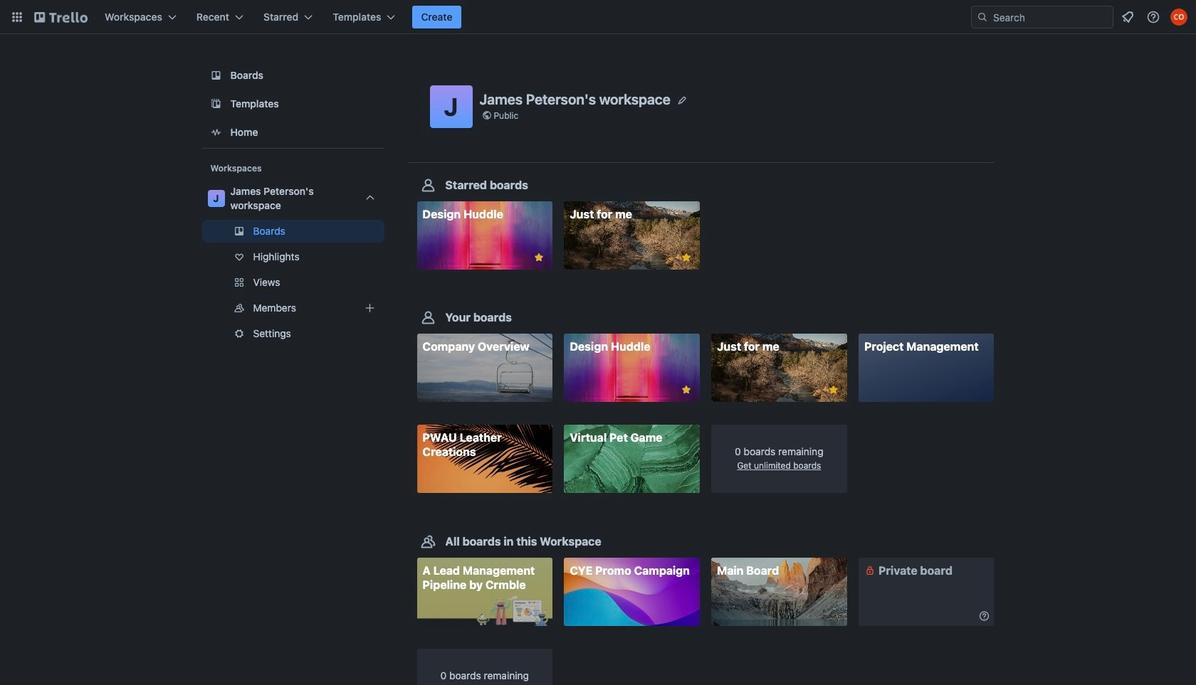 Task type: locate. For each thing, give the bounding box(es) containing it.
board image
[[208, 67, 225, 84]]

1 vertical spatial click to unstar this board. it will be removed from your starred list. image
[[827, 384, 840, 397]]

1 vertical spatial click to unstar this board. it will be removed from your starred list. image
[[680, 384, 693, 397]]

1 horizontal spatial click to unstar this board. it will be removed from your starred list. image
[[827, 384, 840, 397]]

click to unstar this board. it will be removed from your starred list. image
[[680, 251, 693, 264], [680, 384, 693, 397]]

0 horizontal spatial click to unstar this board. it will be removed from your starred list. image
[[533, 251, 546, 264]]

christina overa (christinaovera) image
[[1171, 9, 1188, 26]]

0 vertical spatial click to unstar this board. it will be removed from your starred list. image
[[680, 251, 693, 264]]

click to unstar this board. it will be removed from your starred list. image
[[533, 251, 546, 264], [827, 384, 840, 397]]

0 vertical spatial click to unstar this board. it will be removed from your starred list. image
[[533, 251, 546, 264]]

sm image
[[863, 564, 877, 578]]

primary element
[[0, 0, 1196, 34]]

2 click to unstar this board. it will be removed from your starred list. image from the top
[[680, 384, 693, 397]]

Search field
[[988, 7, 1113, 27]]



Task type: vqa. For each thing, say whether or not it's contained in the screenshot.
home image
yes



Task type: describe. For each thing, give the bounding box(es) containing it.
search image
[[977, 11, 988, 23]]

0 notifications image
[[1119, 9, 1137, 26]]

1 click to unstar this board. it will be removed from your starred list. image from the top
[[680, 251, 693, 264]]

back to home image
[[34, 6, 88, 28]]

template board image
[[208, 95, 225, 113]]

sm image
[[977, 609, 992, 624]]

home image
[[208, 124, 225, 141]]

add image
[[361, 300, 379, 317]]

open information menu image
[[1147, 10, 1161, 24]]



